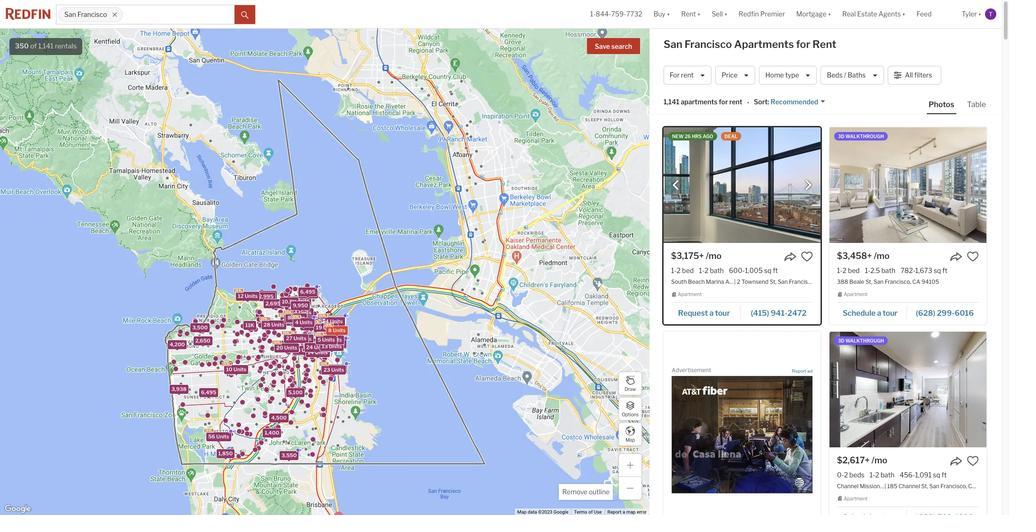 Task type: describe. For each thing, give the bounding box(es) containing it.
favorite button checkbox for $3,175+ /mo
[[801, 251, 813, 263]]

schedule a tour
[[843, 309, 898, 318]]

| 2 townsend st, san francisco, ca 94107
[[734, 278, 843, 285]]

1 horizontal spatial 20 units
[[323, 317, 344, 323]]

1- up beach
[[699, 267, 705, 275]]

draw button
[[619, 372, 642, 395]]

report ad
[[792, 369, 813, 374]]

south beach marina apartments
[[671, 278, 757, 285]]

14 units
[[308, 349, 328, 356]]

1 channel from the left
[[837, 483, 859, 490]]

tyler
[[962, 10, 977, 18]]

1 horizontal spatial 15 units
[[325, 340, 345, 347]]

(415) 941-2472 link
[[741, 305, 813, 321]]

782-
[[901, 267, 916, 275]]

report a map error
[[608, 510, 647, 515]]

beds
[[850, 471, 865, 479]]

rent inside button
[[681, 71, 694, 79]]

request
[[678, 309, 708, 318]]

13
[[322, 343, 328, 349]]

bay
[[882, 483, 892, 490]]

▾ inside 'dropdown button'
[[903, 10, 906, 18]]

apartment for $3,175+
[[678, 292, 702, 297]]

remove outline
[[562, 488, 610, 496]]

of for 350
[[30, 42, 37, 50]]

request a tour
[[678, 309, 730, 318]]

0 horizontal spatial 12
[[238, 293, 244, 299]]

terms of use
[[574, 510, 602, 515]]

2 up mission
[[876, 471, 879, 479]]

0 vertical spatial 20
[[323, 317, 330, 323]]

600-
[[729, 267, 745, 275]]

$3,458+ /mo
[[837, 251, 890, 261]]

2,995
[[259, 293, 274, 300]]

photo of 2 townsend st, san francisco, ca 94107 image
[[664, 127, 821, 243]]

filters
[[915, 71, 932, 79]]

options button
[[619, 397, 642, 421]]

388
[[837, 278, 848, 285]]

rent inside 1,141 apartments for rent •
[[730, 98, 743, 106]]

google image
[[2, 503, 33, 515]]

real estate agents ▾ button
[[837, 0, 911, 28]]

save search
[[595, 42, 632, 50]]

0 horizontal spatial 5
[[318, 336, 321, 343]]

▾ for sell ▾
[[725, 10, 728, 18]]

map
[[627, 510, 636, 515]]

94105
[[922, 278, 939, 285]]

$2,617+
[[837, 455, 870, 465]]

0 vertical spatial apartments
[[734, 38, 794, 50]]

0 vertical spatial 8
[[288, 314, 291, 321]]

report for report ad
[[792, 369, 806, 374]]

san francisco
[[64, 11, 107, 19]]

favorite button checkbox for $2,617+ /mo
[[967, 455, 979, 467]]

1 vertical spatial 8
[[328, 327, 332, 334]]

0 vertical spatial 24 units
[[322, 318, 343, 324]]

782-1,673 sq ft
[[901, 267, 948, 275]]

▾ for tyler ▾
[[979, 10, 982, 18]]

francisco, for $2,617+ /mo
[[941, 483, 967, 490]]

map for map
[[626, 437, 635, 443]]

channel mission bay
[[837, 483, 892, 490]]

data
[[528, 510, 537, 515]]

27
[[286, 335, 292, 342]]

san right townsend at bottom right
[[778, 278, 788, 285]]

1 vertical spatial 5 units
[[328, 365, 345, 372]]

1-844-759-7732
[[590, 10, 643, 18]]

6 units
[[302, 322, 320, 329]]

0 vertical spatial for
[[796, 38, 811, 50]]

3,795
[[260, 292, 275, 298]]

redfin premier button
[[733, 0, 791, 28]]

apartments
[[681, 98, 718, 106]]

buy ▾
[[654, 10, 670, 18]]

buy ▾ button
[[654, 0, 670, 28]]

| for $3,175+ /mo
[[734, 278, 736, 285]]

2 up south beach marina apartments
[[705, 267, 709, 275]]

sort
[[754, 98, 768, 106]]

1,141 inside 1,141 apartments for rent •
[[664, 98, 680, 106]]

francisco, for $3,175+ /mo
[[789, 278, 816, 285]]

san francisco apartments for rent
[[664, 38, 837, 50]]

san up for
[[664, 38, 683, 50]]

favorite button image for $3,175+ /mo
[[801, 251, 813, 263]]

1 vertical spatial apartments
[[725, 278, 757, 285]]

14
[[308, 349, 314, 356]]

ft for $3,175+ /mo
[[773, 267, 778, 275]]

recommended
[[771, 98, 819, 106]]

18 units
[[295, 347, 315, 353]]

feed button
[[911, 0, 956, 28]]

user photo image
[[985, 8, 997, 20]]

outline
[[589, 488, 610, 496]]

deal
[[725, 134, 738, 139]]

map for map data ©2023 google
[[517, 510, 527, 515]]

▾ for mortgage ▾
[[828, 10, 831, 18]]

©2023
[[538, 510, 553, 515]]

request a tour button
[[671, 305, 741, 320]]

san down 1-2.5 bath
[[874, 278, 884, 285]]

previous button image
[[671, 181, 681, 190]]

/mo for $3,175+ /mo
[[706, 251, 722, 261]]

sell ▾
[[712, 10, 728, 18]]

ft for $2,617+ /mo
[[942, 471, 947, 479]]

1- up south
[[671, 267, 677, 275]]

•
[[747, 99, 749, 107]]

bed for $3,175+
[[682, 267, 694, 275]]

google
[[554, 510, 569, 515]]

mission
[[860, 483, 880, 490]]

▾ for buy ▾
[[667, 10, 670, 18]]

844-
[[596, 10, 611, 18]]

for inside 1,141 apartments for rent •
[[719, 98, 728, 106]]

1 horizontal spatial 26
[[685, 134, 691, 139]]

mortgage ▾
[[797, 10, 831, 18]]

1 vertical spatial 24 units
[[306, 344, 327, 351]]

1 horizontal spatial 6,495
[[300, 289, 316, 295]]

5,100
[[288, 389, 303, 395]]

2 left the beds at the bottom right of page
[[844, 471, 848, 479]]

remove outline button
[[559, 484, 613, 500]]

1 vertical spatial rent
[[813, 38, 837, 50]]

0 vertical spatial 5 units
[[318, 336, 335, 343]]

apartment for $2,617+
[[844, 496, 868, 502]]

1-2 bed for $3,175+ /mo
[[671, 267, 694, 275]]

error
[[637, 510, 647, 515]]

4,500
[[271, 414, 287, 421]]

ca for $3,175+ /mo
[[817, 278, 825, 285]]

3,610
[[303, 340, 317, 346]]

tour for $3,175+ /mo
[[715, 309, 730, 318]]

/mo for $2,617+ /mo
[[872, 455, 888, 465]]

favorite button checkbox
[[967, 251, 979, 263]]

1- down $3,458+ /mo
[[865, 267, 871, 275]]

38 units
[[323, 317, 343, 324]]

1- left 759-
[[590, 10, 596, 18]]

feed
[[917, 10, 932, 18]]

$3,175+
[[671, 251, 704, 261]]

1 horizontal spatial st,
[[866, 278, 873, 285]]

bath for $2,617+ /mo
[[881, 471, 895, 479]]

2 up 388 at the right of the page
[[843, 267, 847, 275]]

marina
[[706, 278, 724, 285]]

0 vertical spatial 4
[[294, 309, 298, 316]]

walkthrough for $3,458+
[[846, 134, 884, 139]]

remove san francisco image
[[112, 12, 117, 17]]

456-
[[900, 471, 915, 479]]

941-
[[771, 309, 788, 318]]

san down 1,091 at the bottom right
[[930, 483, 940, 490]]

0 vertical spatial 24
[[322, 318, 329, 324]]

photos
[[929, 100, 955, 109]]

tour for $3,458+ /mo
[[883, 309, 898, 318]]

| 185 channel st, san francisco, ca 94158
[[885, 483, 995, 490]]

1 vertical spatial 4 units
[[295, 319, 313, 326]]

2 channel from the left
[[899, 483, 920, 490]]

sort :
[[754, 98, 769, 106]]

1-844-759-7732 link
[[590, 10, 643, 18]]

1 vertical spatial 12 units
[[282, 317, 302, 324]]

2 down 600-
[[737, 278, 740, 285]]

26 units
[[293, 317, 314, 324]]

schedule
[[843, 309, 876, 318]]

56 units
[[208, 433, 229, 440]]

28
[[264, 321, 270, 328]]

10 units
[[226, 366, 246, 373]]

1,141 apartments for rent •
[[664, 98, 749, 107]]

43
[[321, 336, 328, 343]]

(415)
[[751, 309, 769, 318]]



Task type: locate. For each thing, give the bounding box(es) containing it.
1 3d walkthrough from the top
[[838, 134, 884, 139]]

of right 350
[[30, 42, 37, 50]]

3 ▾ from the left
[[725, 10, 728, 18]]

save
[[595, 42, 610, 50]]

0 vertical spatial walkthrough
[[846, 134, 884, 139]]

beale
[[850, 278, 865, 285]]

sq up 94105
[[934, 267, 941, 275]]

0 horizontal spatial report
[[608, 510, 622, 515]]

1 horizontal spatial 1-2 bath
[[870, 471, 895, 479]]

walkthrough
[[846, 134, 884, 139], [846, 338, 884, 344]]

20 left the 18
[[276, 345, 283, 351]]

3d walkthrough for $3,458+
[[838, 134, 884, 139]]

apartments down redfin premier button
[[734, 38, 794, 50]]

redfin premier
[[739, 10, 785, 18]]

2,695
[[266, 300, 281, 307]]

price button
[[716, 66, 756, 85]]

0 vertical spatial |
[[734, 278, 736, 285]]

1 horizontal spatial 5
[[328, 365, 331, 372]]

1 horizontal spatial 8 units
[[328, 327, 346, 334]]

▾ right 'mortgage'
[[828, 10, 831, 18]]

1-2 bed
[[671, 267, 694, 275], [837, 267, 860, 275]]

tour inside request a tour button
[[715, 309, 730, 318]]

advertisement
[[672, 367, 711, 374]]

1 horizontal spatial francisco
[[685, 38, 732, 50]]

3d walkthrough
[[838, 134, 884, 139], [838, 338, 884, 344]]

1 3d from the top
[[838, 134, 845, 139]]

a right the request
[[710, 309, 714, 318]]

map region
[[0, 0, 761, 515]]

a for $3,175+
[[710, 309, 714, 318]]

0 horizontal spatial channel
[[837, 483, 859, 490]]

1-2 bath up bay
[[870, 471, 895, 479]]

1 horizontal spatial francisco,
[[885, 278, 911, 285]]

francisco left remove san francisco image
[[77, 11, 107, 19]]

bath up marina
[[710, 267, 724, 275]]

1 vertical spatial 4
[[295, 319, 299, 326]]

st, for $3,175+ /mo
[[770, 278, 777, 285]]

photo of 388 beale st, san francisco, ca 94105 image
[[830, 127, 987, 243]]

st, right townsend at bottom right
[[770, 278, 777, 285]]

rent inside dropdown button
[[681, 10, 696, 18]]

24 units
[[322, 318, 343, 324], [306, 344, 327, 351]]

sq for $3,175+ /mo
[[764, 267, 772, 275]]

1 horizontal spatial bed
[[848, 267, 860, 275]]

12 up 27
[[282, 317, 288, 324]]

456-1,091 sq ft
[[900, 471, 947, 479]]

tour inside the schedule a tour button
[[883, 309, 898, 318]]

1 vertical spatial of
[[589, 510, 593, 515]]

1- up 388 at the right of the page
[[837, 267, 843, 275]]

0-2 beds
[[837, 471, 865, 479]]

1 horizontal spatial of
[[589, 510, 593, 515]]

map down options
[[626, 437, 635, 443]]

apartments
[[734, 38, 794, 50], [725, 278, 757, 285]]

2,795
[[257, 294, 271, 300]]

▾ for rent ▾
[[698, 10, 701, 18]]

sq for $3,458+ /mo
[[934, 267, 941, 275]]

0 horizontal spatial 1-2 bath
[[699, 267, 724, 275]]

1 vertical spatial walkthrough
[[846, 338, 884, 344]]

map left 'data'
[[517, 510, 527, 515]]

favorite button checkbox up | 2 townsend st, san francisco, ca 94107 on the right bottom of the page
[[801, 251, 813, 263]]

0 vertical spatial rent
[[681, 10, 696, 18]]

0 horizontal spatial 8
[[288, 314, 291, 321]]

a for $3,458+
[[877, 309, 881, 318]]

0 vertical spatial favorite button checkbox
[[801, 251, 813, 263]]

| down 600-
[[734, 278, 736, 285]]

francisco for san francisco apartments for rent
[[685, 38, 732, 50]]

0 horizontal spatial |
[[734, 278, 736, 285]]

8 units up 6 at the left of the page
[[288, 314, 305, 321]]

1- up mission
[[870, 471, 876, 479]]

0 horizontal spatial tour
[[715, 309, 730, 318]]

0 horizontal spatial 8 units
[[288, 314, 305, 321]]

walkthrough for $2,617+
[[846, 338, 884, 344]]

1 vertical spatial 3d walkthrough
[[838, 338, 884, 344]]

report a map error link
[[608, 510, 647, 515]]

ft
[[773, 267, 778, 275], [943, 267, 948, 275], [942, 471, 947, 479]]

0 horizontal spatial ca
[[817, 278, 825, 285]]

0 vertical spatial 3d walkthrough
[[838, 134, 884, 139]]

1 horizontal spatial a
[[710, 309, 714, 318]]

8 units down 38 units
[[328, 327, 346, 334]]

27 units
[[286, 335, 307, 342]]

home type
[[766, 71, 799, 79]]

apartment
[[678, 292, 702, 297], [844, 292, 868, 297], [844, 496, 868, 502]]

save search button
[[587, 38, 640, 54]]

5 up the 9
[[318, 336, 321, 343]]

apartment down beach
[[678, 292, 702, 297]]

23 units
[[324, 366, 344, 373]]

for rent
[[670, 71, 694, 79]]

1 horizontal spatial report
[[792, 369, 806, 374]]

20 up the 19 units
[[323, 317, 330, 323]]

agents
[[879, 10, 901, 18]]

1,400
[[265, 430, 279, 436]]

1 vertical spatial francisco
[[685, 38, 732, 50]]

report left map
[[608, 510, 622, 515]]

0 horizontal spatial 26
[[293, 317, 300, 324]]

0 vertical spatial of
[[30, 42, 37, 50]]

26 inside the map region
[[293, 317, 300, 324]]

38
[[323, 317, 329, 324]]

12 units left 2,995
[[238, 293, 258, 299]]

beds
[[827, 71, 843, 79]]

a right schedule
[[877, 309, 881, 318]]

20 units
[[323, 317, 344, 323], [276, 345, 297, 351]]

1,005
[[745, 267, 763, 275]]

20 units up the 19 units
[[323, 317, 344, 323]]

4 left 6 at the left of the page
[[295, 319, 299, 326]]

bath for $3,458+ /mo
[[882, 267, 896, 275]]

1,141 left rentals
[[38, 42, 54, 50]]

ca left 94158
[[968, 483, 976, 490]]

bed for $3,458+
[[848, 267, 860, 275]]

12
[[238, 293, 244, 299], [282, 317, 288, 324]]

20 units down 27
[[276, 345, 297, 351]]

favorite button checkbox up 94158
[[967, 455, 979, 467]]

ad region
[[672, 376, 813, 494]]

for
[[670, 71, 680, 79]]

0 horizontal spatial 1,141
[[38, 42, 54, 50]]

2 horizontal spatial a
[[877, 309, 881, 318]]

ft for $3,458+ /mo
[[943, 267, 948, 275]]

1 bed from the left
[[682, 267, 694, 275]]

5 down 14 units
[[328, 365, 331, 372]]

2 horizontal spatial st,
[[922, 483, 928, 490]]

0 horizontal spatial 24
[[306, 344, 313, 351]]

1,673
[[916, 267, 933, 275]]

26 left 6 at the left of the page
[[293, 317, 300, 324]]

1 horizontal spatial 1,141
[[664, 98, 680, 106]]

1 horizontal spatial rent
[[730, 98, 743, 106]]

4 down 9,950
[[294, 309, 298, 316]]

2 walkthrough from the top
[[846, 338, 884, 344]]

2 inside the map region
[[292, 297, 295, 304]]

2,650
[[195, 337, 210, 344]]

report for report a map error
[[608, 510, 622, 515]]

5 units
[[318, 336, 335, 343], [328, 365, 345, 372]]

0 vertical spatial 8 units
[[288, 314, 305, 321]]

for down 'mortgage'
[[796, 38, 811, 50]]

bath up "388 beale st, san francisco, ca 94105"
[[882, 267, 896, 275]]

/
[[844, 71, 847, 79]]

1 horizontal spatial 24
[[322, 318, 329, 324]]

favorite button checkbox
[[801, 251, 813, 263], [967, 455, 979, 467]]

2 ▾ from the left
[[698, 10, 701, 18]]

bath for $3,175+ /mo
[[710, 267, 724, 275]]

6 ▾ from the left
[[979, 10, 982, 18]]

▾ right sell
[[725, 10, 728, 18]]

1,141 down for
[[664, 98, 680, 106]]

1-2 bath up south beach marina apartments
[[699, 267, 724, 275]]

0 horizontal spatial rent
[[681, 71, 694, 79]]

1 vertical spatial 12
[[282, 317, 288, 324]]

1 vertical spatial 24
[[306, 344, 313, 351]]

1 tour from the left
[[715, 309, 730, 318]]

st,
[[770, 278, 777, 285], [866, 278, 873, 285], [922, 483, 928, 490]]

price
[[722, 71, 738, 79]]

5 ▾ from the left
[[903, 10, 906, 18]]

9
[[318, 343, 321, 350]]

1,091
[[915, 471, 932, 479]]

0 vertical spatial 6,495
[[300, 289, 316, 295]]

0 vertical spatial 4 units
[[294, 309, 312, 316]]

0 horizontal spatial bed
[[682, 267, 694, 275]]

map inside button
[[626, 437, 635, 443]]

1 vertical spatial 8 units
[[328, 327, 346, 334]]

3d walkthrough for $2,617+
[[838, 338, 884, 344]]

2
[[677, 267, 681, 275], [705, 267, 709, 275], [843, 267, 847, 275], [737, 278, 740, 285], [292, 297, 295, 304], [844, 471, 848, 479], [876, 471, 879, 479]]

1 vertical spatial 26
[[293, 317, 300, 324]]

2 3d from the top
[[838, 338, 845, 344]]

1-2 bed for $3,458+ /mo
[[837, 267, 860, 275]]

1 horizontal spatial ca
[[913, 278, 921, 285]]

sq
[[764, 267, 772, 275], [934, 267, 941, 275], [933, 471, 941, 479]]

2472
[[788, 309, 807, 318]]

19 units
[[316, 324, 336, 331]]

0 vertical spatial map
[[626, 437, 635, 443]]

0 horizontal spatial for
[[719, 98, 728, 106]]

real
[[843, 10, 856, 18]]

apartment for $3,458+
[[844, 292, 868, 297]]

photo of 185 channel st, san francisco, ca 94158 image
[[830, 332, 987, 447]]

of left "use"
[[589, 510, 593, 515]]

▾ right the tyler
[[979, 10, 982, 18]]

24 left the 9
[[306, 344, 313, 351]]

all
[[905, 71, 913, 79]]

1 horizontal spatial map
[[626, 437, 635, 443]]

1 vertical spatial map
[[517, 510, 527, 515]]

5 units down 13 units
[[328, 365, 345, 372]]

ft up | 2 townsend st, san francisco, ca 94107 on the right bottom of the page
[[773, 267, 778, 275]]

0 vertical spatial 1-2 bath
[[699, 267, 724, 275]]

options
[[622, 412, 639, 417]]

francisco, down '782-'
[[885, 278, 911, 285]]

(628) 299-6016 link
[[907, 305, 979, 321]]

rent ▾ button
[[681, 0, 701, 28]]

2,500
[[286, 315, 301, 322]]

rent right buy ▾
[[681, 10, 696, 18]]

▾ right agents
[[903, 10, 906, 18]]

1-2 bed up south
[[671, 267, 694, 275]]

san up rentals
[[64, 11, 76, 19]]

bed up beach
[[682, 267, 694, 275]]

600-1,005 sq ft
[[729, 267, 778, 275]]

0 vertical spatial 1,141
[[38, 42, 54, 50]]

$3,175+ /mo
[[671, 251, 722, 261]]

6016
[[955, 309, 974, 318]]

2 bed from the left
[[848, 267, 860, 275]]

tour right schedule
[[883, 309, 898, 318]]

a left map
[[623, 510, 625, 515]]

francisco down sell
[[685, 38, 732, 50]]

1-2 bath for $2,617+ /mo
[[870, 471, 895, 479]]

ad
[[808, 369, 813, 374]]

0 horizontal spatial st,
[[770, 278, 777, 285]]

favorite button image for $2,617+ /mo
[[967, 455, 979, 467]]

apartment down the channel mission bay
[[844, 496, 868, 502]]

submit search image
[[241, 11, 249, 19]]

units
[[245, 293, 258, 299], [297, 297, 309, 304], [299, 309, 312, 316], [292, 314, 305, 321], [331, 317, 344, 323], [301, 317, 314, 324], [331, 317, 343, 324], [289, 317, 302, 324], [330, 318, 343, 324], [300, 319, 313, 326], [271, 321, 284, 328], [307, 322, 320, 329], [323, 324, 336, 331], [333, 327, 346, 334], [294, 335, 307, 342], [299, 335, 312, 342], [329, 336, 342, 343], [322, 336, 335, 343], [332, 340, 345, 347], [329, 343, 342, 349], [322, 343, 335, 350], [314, 344, 327, 351], [284, 345, 297, 351], [302, 347, 315, 353], [315, 349, 328, 356], [332, 365, 345, 372], [234, 366, 246, 373], [331, 366, 344, 373], [216, 433, 229, 440]]

1 horizontal spatial 12
[[282, 317, 288, 324]]

1 vertical spatial 20
[[276, 345, 283, 351]]

15
[[292, 335, 298, 342], [325, 340, 331, 347]]

/mo up 1-2.5 bath
[[874, 251, 890, 261]]

2 tour from the left
[[883, 309, 898, 318]]

| for $2,617+ /mo
[[885, 483, 886, 490]]

6,495 right 3,938
[[201, 389, 216, 396]]

1 vertical spatial report
[[608, 510, 622, 515]]

1 horizontal spatial 12 units
[[282, 317, 302, 324]]

sq up | 185 channel st, san francisco, ca 94158
[[933, 471, 941, 479]]

favorite button image
[[801, 251, 813, 263], [967, 251, 979, 263], [967, 455, 979, 467]]

12 left 2,795
[[238, 293, 244, 299]]

3d for $3,458+ /mo
[[838, 134, 845, 139]]

apartment down beale
[[844, 292, 868, 297]]

2 up "2,500" at the left
[[292, 297, 295, 304]]

1-2 bath for $3,175+ /mo
[[699, 267, 724, 275]]

bath up bay
[[881, 471, 895, 479]]

7732
[[626, 10, 643, 18]]

8 up 43 units
[[328, 327, 332, 334]]

0 vertical spatial 3d
[[838, 134, 845, 139]]

/mo for $3,458+ /mo
[[874, 251, 890, 261]]

all filters
[[905, 71, 932, 79]]

francisco, up the 2472
[[789, 278, 816, 285]]

0 vertical spatial rent
[[681, 71, 694, 79]]

15 units
[[292, 335, 312, 342], [325, 340, 345, 347]]

estate
[[858, 10, 877, 18]]

channel down 0-2 beds
[[837, 483, 859, 490]]

new
[[672, 134, 684, 139]]

st, for $2,617+ /mo
[[922, 483, 928, 490]]

0 horizontal spatial 15
[[292, 335, 298, 342]]

3d for $2,617+ /mo
[[838, 338, 845, 344]]

1 horizontal spatial |
[[885, 483, 886, 490]]

1 vertical spatial 5
[[328, 365, 331, 372]]

9 units
[[318, 343, 335, 350]]

2 units
[[292, 297, 309, 304]]

0 vertical spatial 12 units
[[238, 293, 258, 299]]

1 walkthrough from the top
[[846, 134, 884, 139]]

0 horizontal spatial francisco,
[[789, 278, 816, 285]]

185
[[888, 483, 898, 490]]

4,200
[[170, 341, 185, 348]]

table
[[967, 100, 986, 109]]

2 1-2 bed from the left
[[837, 267, 860, 275]]

24 right 19
[[322, 318, 329, 324]]

0 horizontal spatial 20 units
[[276, 345, 297, 351]]

0 vertical spatial 5
[[318, 336, 321, 343]]

▾
[[667, 10, 670, 18], [698, 10, 701, 18], [725, 10, 728, 18], [828, 10, 831, 18], [903, 10, 906, 18], [979, 10, 982, 18]]

of for terms
[[589, 510, 593, 515]]

/mo
[[706, 251, 722, 261], [874, 251, 890, 261], [872, 455, 888, 465]]

| left 185
[[885, 483, 886, 490]]

4 units down 9,950
[[294, 309, 312, 316]]

sq for $2,617+ /mo
[[933, 471, 941, 479]]

0 horizontal spatial 20
[[276, 345, 283, 351]]

1 ▾ from the left
[[667, 10, 670, 18]]

3,500
[[192, 324, 208, 331]]

ca left 94107
[[817, 278, 825, 285]]

0 vertical spatial report
[[792, 369, 806, 374]]

rent left •
[[730, 98, 743, 106]]

8 units
[[288, 314, 305, 321], [328, 327, 346, 334]]

favorite button image for $3,458+ /mo
[[967, 251, 979, 263]]

1 vertical spatial 20 units
[[276, 345, 297, 351]]

28 units
[[264, 321, 284, 328]]

1 horizontal spatial 8
[[328, 327, 332, 334]]

bed up beale
[[848, 267, 860, 275]]

1 horizontal spatial 20
[[323, 317, 330, 323]]

6,495 up 2 units
[[300, 289, 316, 295]]

tour right the request
[[715, 309, 730, 318]]

8 left 26 units
[[288, 314, 291, 321]]

francisco, left 94158
[[941, 483, 967, 490]]

rent down mortgage ▾ dropdown button
[[813, 38, 837, 50]]

sq right 1,005
[[764, 267, 772, 275]]

4 units left 19
[[295, 319, 313, 326]]

0 horizontal spatial 6,495
[[201, 389, 216, 396]]

4 ▾ from the left
[[828, 10, 831, 18]]

1 horizontal spatial 15
[[325, 340, 331, 347]]

1 1-2 bed from the left
[[671, 267, 694, 275]]

1 vertical spatial favorite button checkbox
[[967, 455, 979, 467]]

rent right for
[[681, 71, 694, 79]]

next button image
[[804, 181, 813, 190]]

ca down 1,673
[[913, 278, 921, 285]]

beds / baths button
[[821, 66, 884, 85]]

1 horizontal spatial rent
[[813, 38, 837, 50]]

0 horizontal spatial 15 units
[[292, 335, 312, 342]]

2 up south
[[677, 267, 681, 275]]

francisco for san francisco
[[77, 11, 107, 19]]

report inside button
[[792, 369, 806, 374]]

0 horizontal spatial 1-2 bed
[[671, 267, 694, 275]]

map data ©2023 google
[[517, 510, 569, 515]]

3d
[[838, 134, 845, 139], [838, 338, 845, 344]]

2 3d walkthrough from the top
[[838, 338, 884, 344]]

use
[[594, 510, 602, 515]]

photos button
[[927, 100, 965, 114]]

None search field
[[123, 5, 235, 24]]

ca for $2,617+ /mo
[[968, 483, 976, 490]]

1 vertical spatial for
[[719, 98, 728, 106]]

1 vertical spatial 1,141
[[664, 98, 680, 106]]

12 units left 6 at the left of the page
[[282, 317, 302, 324]]

▾ left sell
[[698, 10, 701, 18]]

channel down 456- in the bottom right of the page
[[899, 483, 920, 490]]

1-2 bed up 388 at the right of the page
[[837, 267, 860, 275]]

0 horizontal spatial a
[[623, 510, 625, 515]]

1 vertical spatial 6,495
[[201, 389, 216, 396]]

23
[[324, 366, 330, 373]]

mortgage
[[797, 10, 827, 18]]

299-
[[937, 309, 955, 318]]

apartments down 600-
[[725, 278, 757, 285]]

0 vertical spatial 12
[[238, 293, 244, 299]]

▾ right buy
[[667, 10, 670, 18]]

5 units up 9 units
[[318, 336, 335, 343]]

/mo right $2,617+
[[872, 455, 888, 465]]

0 vertical spatial 26
[[685, 134, 691, 139]]

9,950
[[293, 302, 308, 309]]

0 horizontal spatial map
[[517, 510, 527, 515]]

ft right 1,673
[[943, 267, 948, 275]]

type
[[786, 71, 799, 79]]

hrs
[[692, 134, 702, 139]]

0 horizontal spatial 12 units
[[238, 293, 258, 299]]



Task type: vqa. For each thing, say whether or not it's contained in the screenshot.
Remove outline "button"
yes



